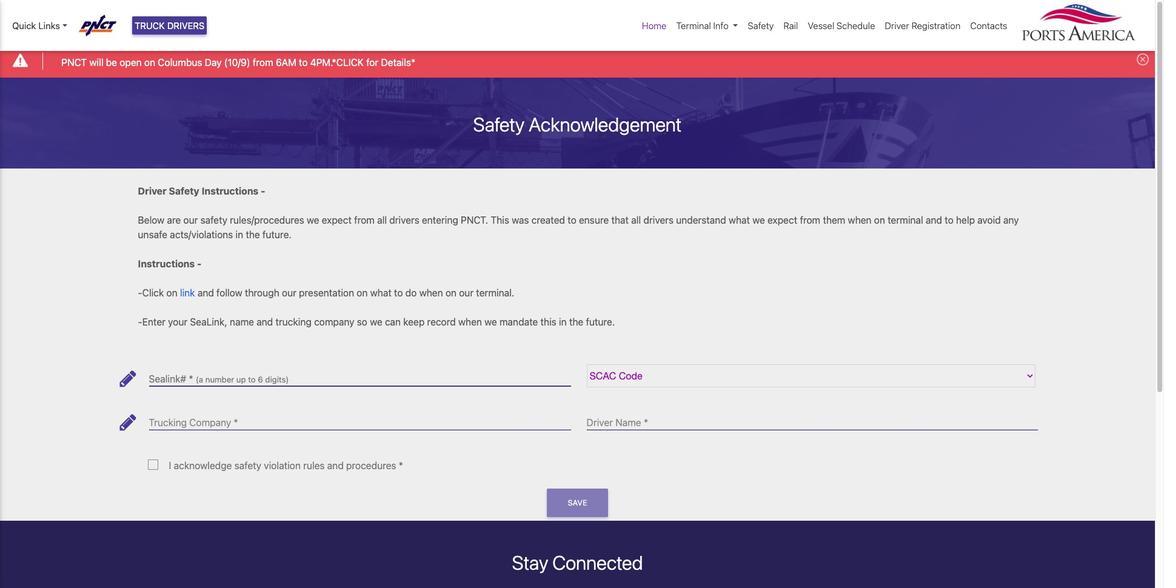 Task type: locate. For each thing, give the bounding box(es) containing it.
2 vertical spatial safety
[[169, 185, 199, 196]]

1 vertical spatial instructions
[[138, 258, 195, 269]]

on left terminal
[[874, 214, 885, 225]]

we right understand
[[753, 214, 765, 225]]

0 horizontal spatial driver
[[138, 185, 167, 196]]

to left 6
[[248, 375, 256, 385]]

0 horizontal spatial drivers
[[389, 214, 419, 225]]

link
[[180, 287, 195, 298]]

home link
[[637, 14, 672, 37]]

1 all from the left
[[377, 214, 387, 225]]

and
[[926, 214, 942, 225], [198, 287, 214, 298], [257, 316, 273, 327], [327, 460, 344, 471]]

from inside the pnct will be open on columbus day (10/9) from 6am to 4pm.*click for details* link
[[253, 57, 273, 68]]

the inside 'below are our safety rules/procedures we expect from all drivers entering pnct. this was created to ensure that all drivers understand what we expect from them when on terminal and to help avoid any unsafe acts/violations in the future.'
[[246, 229, 260, 240]]

quick links
[[12, 20, 60, 31]]

we
[[307, 214, 319, 225], [753, 214, 765, 225], [370, 316, 382, 327], [485, 316, 497, 327]]

drivers right that
[[644, 214, 674, 225]]

0 vertical spatial what
[[729, 214, 750, 225]]

i
[[169, 460, 171, 471]]

what
[[729, 214, 750, 225], [370, 287, 392, 298]]

0 vertical spatial the
[[246, 229, 260, 240]]

presentation
[[299, 287, 354, 298]]

drivers
[[389, 214, 419, 225], [644, 214, 674, 225]]

1 vertical spatial what
[[370, 287, 392, 298]]

1 vertical spatial the
[[569, 316, 584, 327]]

our
[[183, 214, 198, 225], [282, 287, 296, 298], [459, 287, 474, 298]]

-enter your sealink, name and trucking company so we can keep record when we mandate this in the future.
[[138, 316, 615, 327]]

when right record
[[458, 316, 482, 327]]

1 horizontal spatial expect
[[768, 214, 798, 225]]

all right that
[[631, 214, 641, 225]]

2 horizontal spatial when
[[848, 214, 872, 225]]

in down rules/procedures
[[236, 229, 243, 240]]

Trucking Company * text field
[[149, 408, 571, 430]]

1 horizontal spatial instructions
[[202, 185, 259, 196]]

and right link
[[198, 287, 214, 298]]

0 horizontal spatial the
[[246, 229, 260, 240]]

schedule
[[837, 20, 875, 31]]

1 horizontal spatial safety
[[234, 460, 261, 471]]

1 drivers from the left
[[389, 214, 419, 225]]

to
[[299, 57, 308, 68], [568, 214, 577, 225], [945, 214, 954, 225], [394, 287, 403, 298], [248, 375, 256, 385]]

4pm.*click
[[310, 57, 364, 68]]

safety left violation at the bottom left
[[234, 460, 261, 471]]

1 horizontal spatial in
[[559, 316, 567, 327]]

what right understand
[[729, 214, 750, 225]]

driver for driver safety instructions -
[[138, 185, 167, 196]]

help
[[956, 214, 975, 225]]

1 horizontal spatial when
[[458, 316, 482, 327]]

driver safety instructions -
[[138, 185, 265, 196]]

on inside 'below are our safety rules/procedures we expect from all drivers entering pnct. this was created to ensure that all drivers understand what we expect from them when on terminal and to help avoid any unsafe acts/violations in the future.'
[[874, 214, 885, 225]]

0 horizontal spatial in
[[236, 229, 243, 240]]

will
[[89, 57, 103, 68]]

we right rules/procedures
[[307, 214, 319, 225]]

in right this
[[559, 316, 567, 327]]

keep
[[403, 316, 425, 327]]

driver
[[885, 20, 910, 31], [138, 185, 167, 196], [587, 417, 613, 428]]

1 horizontal spatial safety
[[473, 113, 525, 136]]

1 horizontal spatial driver
[[587, 417, 613, 428]]

when right them on the top of the page
[[848, 214, 872, 225]]

rail
[[784, 20, 798, 31]]

1 vertical spatial safety
[[234, 460, 261, 471]]

in inside 'below are our safety rules/procedures we expect from all drivers entering pnct. this was created to ensure that all drivers understand what we expect from them when on terminal and to help avoid any unsafe acts/violations in the future.'
[[236, 229, 243, 240]]

0 horizontal spatial safety
[[200, 214, 227, 225]]

when
[[848, 214, 872, 225], [419, 287, 443, 298], [458, 316, 482, 327]]

on
[[144, 57, 155, 68], [874, 214, 885, 225], [166, 287, 177, 298], [357, 287, 368, 298], [446, 287, 457, 298]]

0 horizontal spatial all
[[377, 214, 387, 225]]

our left terminal.
[[459, 287, 474, 298]]

- down click
[[138, 316, 142, 327]]

terminal
[[888, 214, 924, 225]]

driver up below
[[138, 185, 167, 196]]

Driver Name * text field
[[587, 408, 1038, 430]]

2 horizontal spatial safety
[[748, 20, 774, 31]]

company
[[314, 316, 354, 327]]

to left the do
[[394, 287, 403, 298]]

1 vertical spatial safety
[[473, 113, 525, 136]]

2 expect from the left
[[768, 214, 798, 225]]

on up record
[[446, 287, 457, 298]]

0 horizontal spatial what
[[370, 287, 392, 298]]

safety for safety
[[748, 20, 774, 31]]

1 vertical spatial driver
[[138, 185, 167, 196]]

0 vertical spatial safety
[[200, 214, 227, 225]]

1 vertical spatial future.
[[586, 316, 615, 327]]

expect
[[322, 214, 352, 225], [768, 214, 798, 225]]

-
[[261, 185, 265, 196], [197, 258, 202, 269], [138, 287, 142, 298], [138, 316, 142, 327]]

instructions up click
[[138, 258, 195, 269]]

6
[[258, 375, 263, 385]]

do
[[406, 287, 417, 298]]

instructions -
[[138, 258, 202, 269]]

acknowledgement
[[529, 113, 682, 136]]

digits)
[[265, 375, 289, 385]]

1 horizontal spatial all
[[631, 214, 641, 225]]

follow
[[217, 287, 242, 298]]

0 horizontal spatial our
[[183, 214, 198, 225]]

future. down rules/procedures
[[263, 229, 292, 240]]

to left help
[[945, 214, 954, 225]]

0 horizontal spatial expect
[[322, 214, 352, 225]]

from
[[253, 57, 273, 68], [354, 214, 375, 225], [800, 214, 821, 225]]

our right are
[[183, 214, 198, 225]]

when for this
[[458, 316, 482, 327]]

what up -enter your sealink, name and trucking company so we can keep record when we mandate this in the future.
[[370, 287, 392, 298]]

0 vertical spatial driver
[[885, 20, 910, 31]]

0 vertical spatial future.
[[263, 229, 292, 240]]

vessel schedule link
[[803, 14, 880, 37]]

links
[[38, 20, 60, 31]]

and right terminal
[[926, 214, 942, 225]]

0 vertical spatial instructions
[[202, 185, 259, 196]]

1 vertical spatial when
[[419, 287, 443, 298]]

- up enter
[[138, 287, 142, 298]]

instructions up rules/procedures
[[202, 185, 259, 196]]

we left mandate
[[485, 316, 497, 327]]

pnct.
[[461, 214, 488, 225]]

safety inside safety link
[[748, 20, 774, 31]]

to left ensure
[[568, 214, 577, 225]]

on up so
[[357, 287, 368, 298]]

company
[[189, 417, 231, 428]]

driver left registration at top
[[885, 20, 910, 31]]

safety
[[748, 20, 774, 31], [473, 113, 525, 136], [169, 185, 199, 196]]

driver left name on the bottom of the page
[[587, 417, 613, 428]]

below are our safety rules/procedures we expect from all drivers entering pnct. this was created to ensure that all drivers understand what we expect from them when on terminal and to help avoid any unsafe acts/violations in the future.
[[138, 214, 1019, 240]]

when inside 'below are our safety rules/procedures we expect from all drivers entering pnct. this was created to ensure that all drivers understand what we expect from them when on terminal and to help avoid any unsafe acts/violations in the future.'
[[848, 214, 872, 225]]

terminal info
[[676, 20, 729, 31]]

all
[[377, 214, 387, 225], [631, 214, 641, 225]]

0 horizontal spatial when
[[419, 287, 443, 298]]

the right this
[[569, 316, 584, 327]]

2 horizontal spatial driver
[[885, 20, 910, 31]]

our right the 'through'
[[282, 287, 296, 298]]

-click on link and follow through our presentation on what to do when on our terminal.
[[138, 287, 515, 298]]

on right open
[[144, 57, 155, 68]]

vessel schedule
[[808, 20, 875, 31]]

them
[[823, 214, 846, 225]]

home
[[642, 20, 667, 31]]

1 vertical spatial in
[[559, 316, 567, 327]]

so
[[357, 316, 367, 327]]

1 horizontal spatial what
[[729, 214, 750, 225]]

link link
[[180, 287, 195, 298]]

truck drivers link
[[132, 16, 207, 35]]

the down rules/procedures
[[246, 229, 260, 240]]

drivers left the entering
[[389, 214, 419, 225]]

any
[[1004, 214, 1019, 225]]

was
[[512, 214, 529, 225]]

2 vertical spatial when
[[458, 316, 482, 327]]

contacts link
[[966, 14, 1012, 37]]

2 horizontal spatial from
[[800, 214, 821, 225]]

1 horizontal spatial the
[[569, 316, 584, 327]]

0 vertical spatial in
[[236, 229, 243, 240]]

when right the do
[[419, 287, 443, 298]]

pnct will be open on columbus day (10/9) from 6am to 4pm.*click for details* alert
[[0, 45, 1155, 77]]

2 vertical spatial driver
[[587, 417, 613, 428]]

0 horizontal spatial from
[[253, 57, 273, 68]]

1 horizontal spatial drivers
[[644, 214, 674, 225]]

all left the entering
[[377, 214, 387, 225]]

enter
[[142, 316, 166, 327]]

future. right this
[[586, 316, 615, 327]]

to right the 6am
[[299, 57, 308, 68]]

future.
[[263, 229, 292, 240], [586, 316, 615, 327]]

None text field
[[149, 364, 571, 386]]

0 horizontal spatial future.
[[263, 229, 292, 240]]

driver registration link
[[880, 14, 966, 37]]

1 expect from the left
[[322, 214, 352, 225]]

0 vertical spatial safety
[[748, 20, 774, 31]]

understand
[[676, 214, 726, 225]]

connected
[[553, 551, 643, 574]]

safety up the acts/violations at the left
[[200, 214, 227, 225]]

2 all from the left
[[631, 214, 641, 225]]

info
[[713, 20, 729, 31]]

0 vertical spatial when
[[848, 214, 872, 225]]

safety acknowledgement
[[473, 113, 682, 136]]



Task type: describe. For each thing, give the bounding box(es) containing it.
6am
[[276, 57, 296, 68]]

name
[[616, 417, 641, 428]]

below
[[138, 214, 164, 225]]

sealink,
[[190, 316, 227, 327]]

* right name on the bottom of the page
[[644, 417, 648, 428]]

number
[[205, 375, 234, 385]]

click
[[142, 287, 164, 298]]

driver for driver name *
[[587, 417, 613, 428]]

vessel
[[808, 20, 835, 31]]

safety link
[[743, 14, 779, 37]]

up
[[236, 375, 246, 385]]

to inside sealink# * (a number up to 6 digits)
[[248, 375, 256, 385]]

close image
[[1137, 54, 1149, 66]]

quick links link
[[12, 19, 67, 32]]

columbus
[[158, 57, 202, 68]]

0 horizontal spatial instructions
[[138, 258, 195, 269]]

on inside the pnct will be open on columbus day (10/9) from 6am to 4pm.*click for details* link
[[144, 57, 155, 68]]

drivers
[[167, 20, 205, 31]]

sealink# * (a number up to 6 digits)
[[149, 374, 289, 385]]

* right company
[[234, 417, 238, 428]]

what inside 'below are our safety rules/procedures we expect from all drivers entering pnct. this was created to ensure that all drivers understand what we expect from them when on terminal and to help avoid any unsafe acts/violations in the future.'
[[729, 214, 750, 225]]

registration
[[912, 20, 961, 31]]

terminal.
[[476, 287, 515, 298]]

trucking
[[149, 417, 187, 428]]

safety inside 'below are our safety rules/procedures we expect from all drivers entering pnct. this was created to ensure that all drivers understand what we expect from them when on terminal and to help avoid any unsafe acts/violations in the future.'
[[200, 214, 227, 225]]

created
[[532, 214, 565, 225]]

on left link
[[166, 287, 177, 298]]

- up rules/procedures
[[261, 185, 265, 196]]

stay connected
[[512, 551, 643, 574]]

through
[[245, 287, 279, 298]]

and right rules
[[327, 460, 344, 471]]

pnct will be open on columbus day (10/9) from 6am to 4pm.*click for details*
[[61, 57, 416, 68]]

rules/procedures
[[230, 214, 304, 225]]

pnct will be open on columbus day (10/9) from 6am to 4pm.*click for details* link
[[61, 55, 416, 69]]

we right so
[[370, 316, 382, 327]]

pnct
[[61, 57, 87, 68]]

when for terminal.
[[419, 287, 443, 298]]

* right procedures
[[399, 460, 403, 471]]

to inside 'alert'
[[299, 57, 308, 68]]

your
[[168, 316, 188, 327]]

1 horizontal spatial our
[[282, 287, 296, 298]]

unsafe
[[138, 229, 167, 240]]

1 horizontal spatial from
[[354, 214, 375, 225]]

* left (a
[[189, 374, 193, 385]]

details*
[[381, 57, 416, 68]]

day
[[205, 57, 222, 68]]

(a
[[196, 375, 203, 385]]

be
[[106, 57, 117, 68]]

0 horizontal spatial safety
[[169, 185, 199, 196]]

(10/9)
[[224, 57, 250, 68]]

quick
[[12, 20, 36, 31]]

terminal info link
[[672, 14, 743, 37]]

acknowledge
[[174, 460, 232, 471]]

truck
[[135, 20, 165, 31]]

our inside 'below are our safety rules/procedures we expect from all drivers entering pnct. this was created to ensure that all drivers understand what we expect from them when on terminal and to help avoid any unsafe acts/violations in the future.'
[[183, 214, 198, 225]]

trucking company *
[[149, 417, 238, 428]]

record
[[427, 316, 456, 327]]

safety for safety acknowledgement
[[473, 113, 525, 136]]

procedures
[[346, 460, 396, 471]]

acts/violations
[[170, 229, 233, 240]]

truck drivers
[[135, 20, 205, 31]]

2 horizontal spatial our
[[459, 287, 474, 298]]

this
[[541, 316, 557, 327]]

open
[[120, 57, 142, 68]]

1 horizontal spatial future.
[[586, 316, 615, 327]]

driver registration
[[885, 20, 961, 31]]

trucking
[[276, 316, 312, 327]]

i acknowledge safety violation rules and procedures *
[[169, 460, 403, 471]]

and inside 'below are our safety rules/procedures we expect from all drivers entering pnct. this was created to ensure that all drivers understand what we expect from them when on terminal and to help avoid any unsafe acts/violations in the future.'
[[926, 214, 942, 225]]

this
[[491, 214, 509, 225]]

stay
[[512, 551, 548, 574]]

sealink#
[[149, 374, 186, 385]]

and right name
[[257, 316, 273, 327]]

contacts
[[971, 20, 1008, 31]]

for
[[366, 57, 379, 68]]

avoid
[[978, 214, 1001, 225]]

name
[[230, 316, 254, 327]]

that
[[612, 214, 629, 225]]

future. inside 'below are our safety rules/procedures we expect from all drivers entering pnct. this was created to ensure that all drivers understand what we expect from them when on terminal and to help avoid any unsafe acts/violations in the future.'
[[263, 229, 292, 240]]

2 drivers from the left
[[644, 214, 674, 225]]

- down the acts/violations at the left
[[197, 258, 202, 269]]

driver name *
[[587, 417, 648, 428]]

ensure
[[579, 214, 609, 225]]

terminal
[[676, 20, 711, 31]]

violation
[[264, 460, 301, 471]]

rules
[[303, 460, 325, 471]]

rail link
[[779, 14, 803, 37]]

are
[[167, 214, 181, 225]]

driver for driver registration
[[885, 20, 910, 31]]

entering
[[422, 214, 458, 225]]

mandate
[[500, 316, 538, 327]]



Task type: vqa. For each thing, say whether or not it's contained in the screenshot.
What in the Below are our safety rules/procedures we expect from all drivers entering PNCT. This was created to ensure that all drivers understand what we expect from them when on terminal and to help avoid any unsafe acts/violations in the future.
yes



